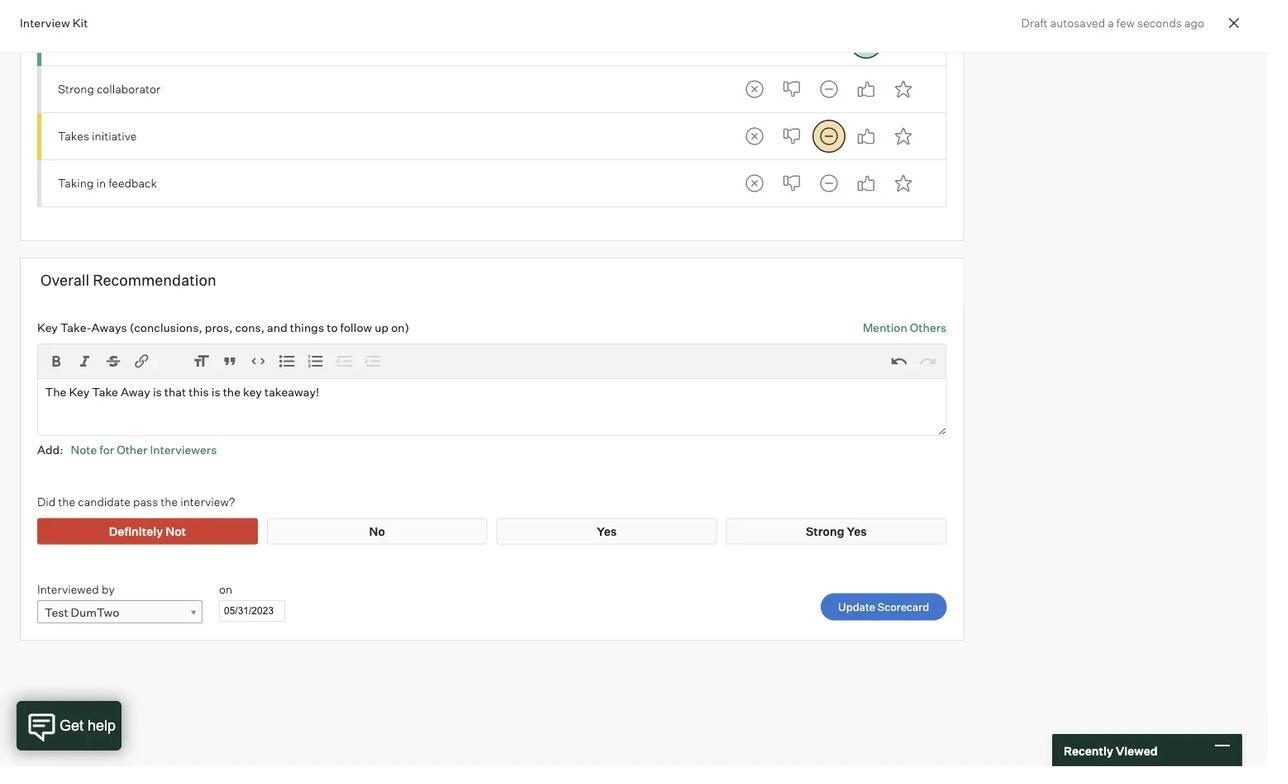 Task type: vqa. For each thing, say whether or not it's contained in the screenshot.
rightmost the strategy link
no



Task type: locate. For each thing, give the bounding box(es) containing it.
proactive
[[58, 35, 108, 50]]

takeaway!
[[264, 385, 319, 400]]

4 strong yes button from the top
[[887, 167, 920, 200]]

strong yes button
[[887, 26, 920, 59], [887, 73, 920, 106], [887, 120, 920, 153], [887, 167, 920, 200]]

the right "did"
[[58, 496, 75, 510]]

no image
[[775, 26, 808, 59], [775, 73, 808, 106]]

2 mixed button from the top
[[812, 73, 846, 106]]

yes
[[597, 525, 617, 540], [847, 525, 867, 540]]

1 vertical spatial mixed image
[[812, 120, 846, 153]]

2 horizontal spatial the
[[223, 385, 241, 400]]

kit
[[72, 15, 88, 30]]

2 yes image from the top
[[850, 120, 883, 153]]

note for other interviewers link
[[71, 443, 217, 458]]

strong up update in the bottom of the page
[[806, 525, 844, 540]]

0 vertical spatial no image
[[775, 120, 808, 153]]

2 tab list from the top
[[738, 73, 920, 106]]

2 yes image from the top
[[850, 167, 883, 200]]

strong
[[58, 82, 94, 97], [806, 525, 844, 540]]

yes button for initiative
[[850, 120, 883, 153]]

mention others
[[863, 321, 947, 335]]

1 yes image from the top
[[850, 26, 883, 59]]

1 horizontal spatial is
[[211, 385, 220, 400]]

update
[[838, 601, 875, 614]]

1 definitely not image from the top
[[738, 73, 771, 106]]

2 definitely not button from the top
[[738, 73, 771, 106]]

3 strong yes image from the top
[[887, 120, 920, 153]]

strong yes
[[806, 525, 867, 540]]

3 yes button from the top
[[850, 120, 883, 153]]

0 horizontal spatial yes
[[597, 525, 617, 540]]

interviewed by
[[37, 583, 115, 597]]

0 vertical spatial no image
[[775, 26, 808, 59]]

2 vertical spatial mixed image
[[812, 167, 846, 200]]

definitely not image
[[738, 73, 771, 106], [738, 167, 771, 200]]

mixed button
[[812, 26, 846, 59], [812, 73, 846, 106], [812, 120, 846, 153], [812, 167, 846, 200]]

3 definitely not button from the top
[[738, 120, 771, 153]]

strong yes image for initiative
[[887, 120, 920, 153]]

(conclusions,
[[130, 321, 202, 335]]

on
[[219, 583, 232, 597]]

3 no button from the top
[[775, 120, 808, 153]]

0 vertical spatial definitely not image
[[738, 26, 771, 59]]

yes button
[[850, 26, 883, 59], [850, 73, 883, 106], [850, 120, 883, 153], [850, 167, 883, 200]]

draft
[[1021, 15, 1048, 30]]

no image for takes initiative
[[775, 120, 808, 153]]

strong yes image
[[887, 26, 920, 59], [887, 73, 920, 106], [887, 120, 920, 153], [887, 167, 920, 200]]

1 yes image from the top
[[850, 73, 883, 106]]

strong collaborator
[[58, 82, 160, 97]]

1 yes button from the top
[[850, 26, 883, 59]]

draft autosaved a few seconds ago
[[1021, 15, 1204, 30]]

2 no button from the top
[[775, 73, 808, 106]]

1 vertical spatial definitely not image
[[738, 167, 771, 200]]

mixed image for takes initiative
[[812, 120, 846, 153]]

1 vertical spatial definitely not image
[[738, 120, 771, 153]]

mixed image
[[812, 73, 846, 106], [812, 120, 846, 153], [812, 167, 846, 200]]

2 yes button from the top
[[850, 73, 883, 106]]

on)
[[391, 321, 409, 335]]

1 vertical spatial yes image
[[850, 167, 883, 200]]

0 horizontal spatial is
[[153, 385, 162, 400]]

key left take-
[[37, 321, 58, 335]]

no image for taking in feedback
[[775, 167, 808, 200]]

0 vertical spatial definitely not image
[[738, 73, 771, 106]]

4 definitely not button from the top
[[738, 167, 771, 200]]

key
[[37, 321, 58, 335], [69, 385, 89, 400]]

add:
[[37, 443, 63, 458]]

None text field
[[219, 601, 285, 623]]

the key take away is that this is the key takeaway!
[[45, 385, 319, 400]]

take-
[[60, 321, 91, 335]]

2 strong yes image from the top
[[887, 73, 920, 106]]

2 definitely not image from the top
[[738, 120, 771, 153]]

0 vertical spatial yes image
[[850, 26, 883, 59]]

takes initiative
[[58, 129, 137, 144]]

1 horizontal spatial yes
[[847, 525, 867, 540]]

no button
[[775, 26, 808, 59], [775, 73, 808, 106], [775, 120, 808, 153], [775, 167, 808, 200]]

update scorecard
[[838, 601, 929, 614]]

1 definitely not button from the top
[[738, 26, 771, 59]]

key
[[243, 385, 262, 400]]

1 mixed button from the top
[[812, 26, 846, 59]]

not
[[166, 525, 186, 540]]

yes image
[[850, 73, 883, 106], [850, 167, 883, 200]]

the left key
[[223, 385, 241, 400]]

the right pass
[[161, 496, 178, 510]]

yes image
[[850, 26, 883, 59], [850, 120, 883, 153]]

1 horizontal spatial key
[[69, 385, 89, 400]]

1 vertical spatial strong
[[806, 525, 844, 540]]

2 no image from the top
[[775, 167, 808, 200]]

1 definitely not image from the top
[[738, 26, 771, 59]]

to
[[327, 321, 338, 335]]

tab list
[[738, 26, 920, 59], [738, 73, 920, 106], [738, 120, 920, 153], [738, 167, 920, 200]]

1 mixed image from the top
[[812, 73, 846, 106]]

0 vertical spatial key
[[37, 321, 58, 335]]

1 no image from the top
[[775, 120, 808, 153]]

test dumtwo
[[45, 606, 119, 621]]

4 strong yes image from the top
[[887, 167, 920, 200]]

in
[[96, 177, 106, 191]]

away
[[121, 385, 150, 400]]

candidate
[[78, 496, 131, 510]]

definitely not button for in
[[738, 167, 771, 200]]

strong yes image for collaborator
[[887, 73, 920, 106]]

1 yes from the left
[[597, 525, 617, 540]]

1 vertical spatial key
[[69, 385, 89, 400]]

4 no button from the top
[[775, 167, 808, 200]]

definitely not button
[[738, 26, 771, 59], [738, 73, 771, 106], [738, 120, 771, 153], [738, 167, 771, 200]]

0 vertical spatial strong
[[58, 82, 94, 97]]

scorecard
[[878, 601, 929, 614]]

1 strong yes image from the top
[[887, 26, 920, 59]]

1 vertical spatial no image
[[775, 73, 808, 106]]

mixed button for initiative
[[812, 120, 846, 153]]

definitely not button for collaborator
[[738, 73, 771, 106]]

interviewed
[[37, 583, 99, 597]]

the
[[223, 385, 241, 400], [58, 496, 75, 510], [161, 496, 178, 510]]

add: note for other interviewers
[[37, 443, 217, 458]]

0 vertical spatial mixed image
[[812, 73, 846, 106]]

viewed
[[1116, 744, 1158, 759]]

0 vertical spatial yes image
[[850, 73, 883, 106]]

3 mixed button from the top
[[812, 120, 846, 153]]

definitely not image
[[738, 26, 771, 59], [738, 120, 771, 153]]

by
[[102, 583, 115, 597]]

strong up takes
[[58, 82, 94, 97]]

2 is from the left
[[211, 385, 220, 400]]

4 yes button from the top
[[850, 167, 883, 200]]

2 mixed image from the top
[[812, 120, 846, 153]]

mention
[[863, 321, 908, 335]]

3 tab list from the top
[[738, 120, 920, 153]]

tab list for in
[[738, 167, 920, 200]]

strong yes image for in
[[887, 167, 920, 200]]

definitely not
[[109, 525, 186, 540]]

other
[[117, 443, 147, 458]]

4 mixed button from the top
[[812, 167, 846, 200]]

overall recommendation
[[41, 271, 216, 290]]

yes image for takes initiative
[[850, 120, 883, 153]]

3 mixed image from the top
[[812, 167, 846, 200]]

0 horizontal spatial key
[[37, 321, 58, 335]]

tab list for collaborator
[[738, 73, 920, 106]]

2 strong yes button from the top
[[887, 73, 920, 106]]

no image
[[775, 120, 808, 153], [775, 167, 808, 200]]

2 no image from the top
[[775, 73, 808, 106]]

yes image for proactive
[[850, 26, 883, 59]]

3 strong yes button from the top
[[887, 120, 920, 153]]

1 vertical spatial yes image
[[850, 120, 883, 153]]

is left that
[[153, 385, 162, 400]]

1 horizontal spatial strong
[[806, 525, 844, 540]]

2 definitely not image from the top
[[738, 167, 771, 200]]

is
[[153, 385, 162, 400], [211, 385, 220, 400]]

1 no image from the top
[[775, 26, 808, 59]]

0 horizontal spatial strong
[[58, 82, 94, 97]]

1 vertical spatial no image
[[775, 167, 808, 200]]

4 tab list from the top
[[738, 167, 920, 200]]

1 tab list from the top
[[738, 26, 920, 59]]

is right 'this'
[[211, 385, 220, 400]]

follow
[[340, 321, 372, 335]]

key right "the"
[[69, 385, 89, 400]]



Task type: describe. For each thing, give the bounding box(es) containing it.
mixed image
[[812, 26, 846, 59]]

definitely not image for strong collaborator
[[738, 73, 771, 106]]

did
[[37, 496, 56, 510]]

interviewers
[[150, 443, 217, 458]]

the inside text box
[[223, 385, 241, 400]]

pass
[[133, 496, 158, 510]]

no image for strong collaborator
[[775, 73, 808, 106]]

no button for initiative
[[775, 120, 808, 153]]

taking
[[58, 177, 94, 191]]

take
[[92, 385, 118, 400]]

a
[[1108, 15, 1114, 30]]

definitely not button for initiative
[[738, 120, 771, 153]]

cons,
[[235, 321, 265, 335]]

yes image for strong collaborator
[[850, 73, 883, 106]]

test dumtwo link
[[37, 601, 203, 625]]

did the candidate pass the interview?
[[37, 496, 235, 510]]

yes button for collaborator
[[850, 73, 883, 106]]

feedback
[[108, 177, 157, 191]]

no image for proactive
[[775, 26, 808, 59]]

interview kit
[[20, 15, 88, 30]]

note
[[71, 443, 97, 458]]

pros,
[[205, 321, 233, 335]]

recently viewed
[[1064, 744, 1158, 759]]

definitely not image for taking in feedback
[[738, 167, 771, 200]]

overall
[[41, 271, 89, 290]]

autosaved
[[1050, 15, 1105, 30]]

definitely not image for proactive
[[738, 26, 771, 59]]

interview?
[[180, 496, 235, 510]]

tab list for initiative
[[738, 120, 920, 153]]

others
[[910, 321, 947, 335]]

1 horizontal spatial the
[[161, 496, 178, 510]]

few
[[1117, 15, 1135, 30]]

mixed image for taking in feedback
[[812, 167, 846, 200]]

interview
[[20, 15, 70, 30]]

collaborator
[[97, 82, 160, 97]]

1 strong yes button from the top
[[887, 26, 920, 59]]

strong for strong yes
[[806, 525, 844, 540]]

ago
[[1185, 15, 1204, 30]]

1 no button from the top
[[775, 26, 808, 59]]

mixed button for in
[[812, 167, 846, 200]]

taking in feedback
[[58, 177, 157, 191]]

initiative
[[92, 129, 137, 144]]

strong for strong collaborator
[[58, 82, 94, 97]]

up
[[375, 321, 389, 335]]

no button for collaborator
[[775, 73, 808, 106]]

2 yes from the left
[[847, 525, 867, 540]]

update scorecard link
[[821, 594, 947, 621]]

definitely
[[109, 525, 163, 540]]

0 horizontal spatial the
[[58, 496, 75, 510]]

that
[[164, 385, 186, 400]]

no button for in
[[775, 167, 808, 200]]

key inside text box
[[69, 385, 89, 400]]

dumtwo
[[71, 606, 119, 621]]

yes button for in
[[850, 167, 883, 200]]

definitely not image for takes initiative
[[738, 120, 771, 153]]

mixed button for collaborator
[[812, 73, 846, 106]]

takes
[[58, 129, 89, 144]]

recommendation
[[93, 271, 216, 290]]

yes image for taking in feedback
[[850, 167, 883, 200]]

mention others link
[[863, 320, 947, 336]]

strong yes button for collaborator
[[887, 73, 920, 106]]

seconds
[[1138, 15, 1182, 30]]

for
[[99, 443, 114, 458]]

strong yes button for in
[[887, 167, 920, 200]]

the
[[45, 385, 66, 400]]

The Key Take Away is that this is the key takeaway! text field
[[37, 379, 947, 437]]

mixed image for strong collaborator
[[812, 73, 846, 106]]

close image
[[1224, 13, 1244, 33]]

recently
[[1064, 744, 1113, 759]]

1 is from the left
[[153, 385, 162, 400]]

no
[[369, 525, 385, 540]]

things
[[290, 321, 324, 335]]

this
[[189, 385, 209, 400]]

strong yes button for initiative
[[887, 120, 920, 153]]

aways
[[91, 321, 127, 335]]

test
[[45, 606, 68, 621]]

and
[[267, 321, 288, 335]]

key take-aways (conclusions, pros, cons, and things to follow up on)
[[37, 321, 409, 335]]



